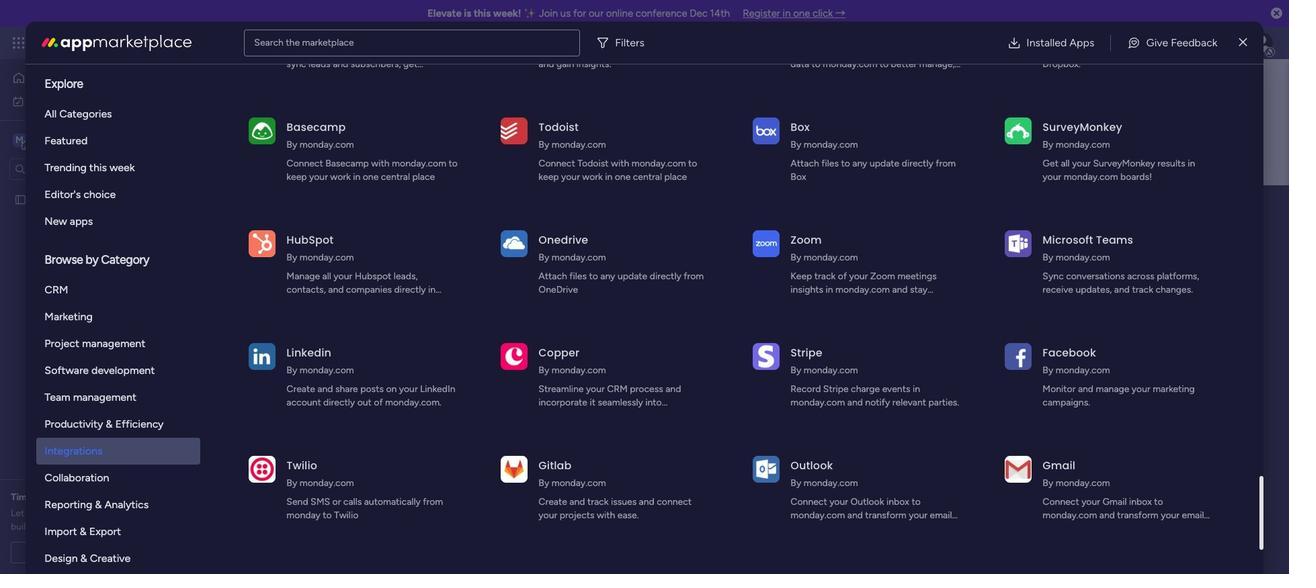Task type: locate. For each thing, give the bounding box(es) containing it.
and inside 'sync conversations across platforms, receive updates, and track changes.'
[[1115, 284, 1130, 296]]

attach files to any update directly from box
[[791, 158, 956, 183]]

0 horizontal spatial crm
[[45, 284, 68, 297]]

1 horizontal spatial crm
[[607, 384, 628, 395]]

onedrive
[[539, 233, 588, 248]]

your inside the create and share posts on your linkedin account directly out of monday.com.
[[399, 384, 418, 395]]

2 box from the top
[[791, 171, 807, 183]]

1 horizontal spatial central
[[633, 171, 662, 183]]

transform for gmail
[[1118, 510, 1159, 522]]

1 vertical spatial create
[[539, 497, 567, 508]]

in down permissions
[[428, 284, 436, 296]]

help image
[[1205, 36, 1218, 50]]

what
[[107, 508, 128, 520]]

workspace image
[[13, 133, 26, 148]]

trending this week
[[45, 161, 135, 174]]

m
[[15, 134, 23, 146]]

2 vertical spatial monday.com.
[[539, 411, 595, 422]]

is
[[464, 7, 471, 19]]

1 place from the left
[[412, 171, 435, 183]]

all inside 'get all your surveymonkey results in your monday.com boards!'
[[1061, 158, 1070, 169]]

monday.com inside "surveymonkey by monday.com"
[[1056, 139, 1111, 151]]

notify
[[866, 397, 890, 409]]

register in one click →
[[743, 7, 846, 19]]

todoist inside connect todoist with monday.com to keep your work in one central place
[[578, 158, 609, 169]]

monday up home button
[[60, 35, 106, 50]]

option
[[0, 188, 171, 190]]

see
[[235, 37, 251, 48]]

of right "out"
[[374, 397, 383, 409]]

2 horizontal spatial monday.com.
[[539, 411, 595, 422]]

monday inside send sms or calls automatically from monday to twilio
[[287, 510, 321, 522]]

1 inbox from the left
[[887, 497, 910, 508]]

sync conversations across platforms, receive updates, and track changes.
[[1043, 271, 1200, 296]]

manage inside manage all your hubspot leads, contacts, and companies directly in monday.com.
[[287, 271, 320, 282]]

1 horizontal spatial of
[[374, 397, 383, 409]]

on inside the manage your campaigns from one place, sync leads and subscribers, get notifications and stats on sent campaigns.
[[383, 72, 393, 83]]

our
[[589, 7, 604, 19], [27, 508, 41, 520]]

0 horizontal spatial items
[[838, 524, 862, 535]]

1 horizontal spatial test
[[276, 335, 294, 346]]

action down the outlook by monday.com
[[810, 524, 836, 535]]

1 horizontal spatial all
[[878, 72, 887, 83]]

basecamp down basecamp by monday.com
[[326, 158, 369, 169]]

files right notifications image
[[1074, 45, 1091, 56]]

test list box
[[0, 186, 171, 393]]

manage
[[608, 45, 641, 56], [1096, 384, 1130, 395]]

surveymonkey up boards!
[[1094, 158, 1156, 169]]

connect right issues
[[657, 497, 692, 508]]

into down process
[[646, 397, 662, 409]]

2 manage from the top
[[287, 271, 320, 282]]

keep down basecamp by monday.com
[[287, 171, 307, 183]]

leads,
[[394, 271, 418, 282]]

monday.com inside basecamp by monday.com
[[300, 139, 354, 151]]

time for an expert review let our experts review what you've built so far. free of charge
[[11, 492, 157, 533]]

✨
[[524, 7, 537, 19]]

0 horizontal spatial test
[[32, 194, 49, 205]]

in inside record stripe charge events in monday.com and notify relevant parties.
[[913, 384, 920, 395]]

0 vertical spatial monday.com.
[[287, 298, 343, 309]]

apps marketplace image
[[42, 35, 192, 51]]

our up so on the left
[[27, 508, 41, 520]]

update inside attach files to any update directly from box
[[870, 158, 900, 169]]

items inside connect your gmail inbox to monday.com and transform your emails into action items
[[1090, 524, 1114, 535]]

0 vertical spatial zoom
[[791, 233, 822, 248]]

manage up contacts,
[[287, 271, 320, 282]]

by for linkedin
[[287, 365, 297, 377]]

app logo image for todoist
[[501, 117, 528, 144]]

1 horizontal spatial items
[[1090, 524, 1114, 535]]

charge inside time for an expert review let our experts review what you've built so far. free of charge
[[92, 522, 121, 533]]

from for attach files to any update directly from box
[[936, 158, 956, 169]]

1 horizontal spatial campaigns.
[[1043, 397, 1091, 409]]

1 vertical spatial surveymonkey
[[1094, 158, 1156, 169]]

surveymonkey up "get"
[[1043, 120, 1123, 135]]

monday.com. down 'linkedin'
[[385, 397, 442, 409]]

week!
[[493, 7, 521, 19]]

files inside attach files to any update directly from onedrive
[[570, 271, 587, 282]]

files inside attach files to any update directly from box
[[822, 158, 839, 169]]

with
[[371, 158, 390, 169], [611, 158, 630, 169], [597, 510, 615, 522]]

& for export
[[80, 526, 87, 539]]

1 vertical spatial twilio
[[334, 510, 359, 522]]

2 items from the left
[[1090, 524, 1114, 535]]

app logo image left onedrive
[[501, 230, 528, 257]]

Search in workspace field
[[28, 161, 112, 177]]

1 central from the left
[[381, 171, 410, 183]]

work up all
[[45, 95, 65, 107]]

by inside hubspot by monday.com
[[287, 252, 297, 264]]

seamlessly connect your registrants data to monday.com to better manage, monitor and analyse all your events
[[791, 45, 955, 83]]

items down gmail by monday.com
[[1090, 524, 1114, 535]]

central for todoist
[[633, 171, 662, 183]]

share
[[335, 384, 358, 395]]

todoist down todoist by monday.com
[[578, 158, 609, 169]]

1 transform from the left
[[866, 510, 907, 522]]

review up "what"
[[92, 492, 122, 504]]

app logo image left zoom by monday.com
[[753, 230, 780, 257]]

app logo image left the outlook by monday.com
[[753, 456, 780, 483]]

→
[[836, 7, 846, 19]]

crm up seamlessly
[[607, 384, 628, 395]]

monday.com. inside manage all your hubspot leads, contacts, and companies directly in monday.com.
[[287, 298, 343, 309]]

this right is
[[474, 7, 491, 19]]

1 manage from the top
[[287, 45, 320, 56]]

2 vertical spatial management
[[73, 391, 136, 404]]

app logo image left box by monday.com
[[753, 117, 780, 144]]

for left "an"
[[34, 492, 47, 504]]

app logo image for surveymonkey
[[1005, 117, 1032, 144]]

0 vertical spatial create
[[287, 384, 315, 395]]

0 vertical spatial of
[[838, 271, 847, 282]]

stripe right record
[[824, 384, 849, 395]]

gmail inside gmail by monday.com
[[1043, 459, 1076, 474]]

directly for attach files to any update directly from onedrive
[[650, 271, 682, 282]]

keep for todoist
[[539, 171, 559, 183]]

by for box
[[791, 139, 802, 151]]

monday.com inside gitlab by monday.com
[[552, 478, 606, 489]]

events inside record stripe charge events in monday.com and notify relevant parties.
[[883, 384, 911, 395]]

1 horizontal spatial monday.com.
[[385, 397, 442, 409]]

monday.com. down contacts,
[[287, 298, 343, 309]]

go!
[[898, 298, 912, 309]]

items for outlook
[[838, 524, 862, 535]]

0 horizontal spatial manage
[[608, 45, 641, 56]]

todoist down gain
[[539, 120, 579, 135]]

0 vertical spatial outlook
[[791, 459, 833, 474]]

place inside connect todoist with monday.com to keep your work in one central place
[[665, 171, 687, 183]]

test for public board icon
[[32, 194, 49, 205]]

0 vertical spatial track
[[815, 271, 836, 282]]

platforms,
[[1157, 271, 1200, 282]]

2 place from the left
[[665, 171, 687, 183]]

1 horizontal spatial transform
[[1118, 510, 1159, 522]]

stripe by monday.com
[[791, 346, 858, 377]]

0 horizontal spatial transform
[[866, 510, 907, 522]]

0 horizontal spatial of
[[80, 522, 89, 533]]

create for linkedin
[[287, 384, 315, 395]]

0 vertical spatial charge
[[851, 384, 880, 395]]

work down todoist by monday.com
[[582, 171, 603, 183]]

app logo image left todoist by monday.com
[[501, 117, 528, 144]]

emails for outlook
[[930, 510, 957, 522]]

directly inside attach files to any update directly from onedrive
[[650, 271, 682, 282]]

automatically
[[364, 497, 421, 508]]

2 horizontal spatial into
[[1043, 524, 1059, 535]]

on right posts
[[386, 384, 397, 395]]

events down the manage, on the top right
[[910, 72, 938, 83]]

seamlessly
[[791, 45, 838, 56]]

1 horizontal spatial our
[[589, 7, 604, 19]]

1 horizontal spatial any
[[853, 158, 868, 169]]

monday.com. down incorporate
[[539, 411, 595, 422]]

brad klo image
[[1252, 32, 1273, 54]]

out
[[357, 397, 372, 409]]

boards
[[290, 271, 323, 284]]

twilio up send on the bottom left of the page
[[287, 459, 317, 474]]

by for copper
[[539, 365, 550, 377]]

and inside monitor and manage your marketing campaigns.
[[1078, 384, 1094, 395]]

and inside streamline your crm process and incorporate it seamlessly into monday.com.
[[666, 384, 681, 395]]

work down basecamp by monday.com
[[330, 171, 351, 183]]

and left stats
[[342, 72, 357, 83]]

0 vertical spatial files
[[1074, 45, 1091, 56]]

crm up marketing
[[45, 284, 68, 297]]

connect down gmail by monday.com
[[1043, 497, 1080, 508]]

monday
[[60, 35, 106, 50], [287, 510, 321, 522]]

items inside "connect your outlook inbox to monday.com and transform your emails into action items"
[[838, 524, 862, 535]]

teams
[[1096, 233, 1134, 248]]

get all your surveymonkey results in your monday.com boards!
[[1043, 158, 1196, 183]]

see plans button
[[217, 33, 282, 53]]

1 vertical spatial monday.com.
[[385, 397, 442, 409]]

surveymonkey
[[1043, 120, 1123, 135], [1094, 158, 1156, 169]]

0 vertical spatial campaigns.
[[287, 85, 334, 97]]

attach for onedrive
[[539, 271, 567, 282]]

app logo image left gitlab
[[501, 456, 528, 483]]

connect inside connect todoist with monday.com to keep your work in one central place
[[539, 158, 575, 169]]

update inside attach files to any update directly from onedrive
[[618, 271, 648, 282]]

0 horizontal spatial keep
[[287, 171, 307, 183]]

0 vertical spatial manage
[[287, 45, 320, 56]]

apps image
[[1142, 36, 1156, 50]]

1 vertical spatial attach
[[791, 158, 820, 169]]

2 horizontal spatial update
[[1122, 45, 1152, 56]]

gitlab by monday.com
[[539, 459, 606, 489]]

update for onedrive
[[618, 271, 648, 282]]

monday.com inside "facebook by monday.com"
[[1056, 365, 1111, 377]]

place inside connect basecamp with monday.com to keep your work in one central place
[[412, 171, 435, 183]]

by inside "copper by monday.com"
[[539, 365, 550, 377]]

meeting
[[93, 547, 127, 559]]

by inside the outlook by monday.com
[[791, 478, 802, 489]]

1 horizontal spatial files
[[822, 158, 839, 169]]

2 horizontal spatial track
[[1133, 284, 1154, 296]]

any right inbox image
[[1105, 45, 1120, 56]]

2 vertical spatial of
[[80, 522, 89, 533]]

box down box by monday.com
[[791, 171, 807, 183]]

attach down box by monday.com
[[791, 158, 820, 169]]

for right us
[[573, 7, 586, 19]]

transform for outlook
[[866, 510, 907, 522]]

1 horizontal spatial twilio
[[334, 510, 359, 522]]

14th
[[710, 7, 730, 19]]

monday.com inside the keep track of your zoom meetings insights in monday.com and stay connected wherever you go!
[[836, 284, 890, 296]]

twilio down calls
[[334, 510, 359, 522]]

so
[[32, 522, 41, 533]]

reporting
[[45, 499, 92, 512]]

and right process
[[666, 384, 681, 395]]

attach up onedrive
[[539, 271, 567, 282]]

app logo image left twilio by monday.com
[[249, 456, 276, 483]]

app logo image left microsoft
[[1005, 230, 1032, 257]]

in up connected
[[826, 284, 833, 296]]

2 vertical spatial track
[[588, 497, 609, 508]]

1 vertical spatial our
[[27, 508, 41, 520]]

0 horizontal spatial inbox
[[887, 497, 910, 508]]

0 horizontal spatial twilio
[[287, 459, 317, 474]]

1 vertical spatial files
[[822, 158, 839, 169]]

2 transform from the left
[[1118, 510, 1159, 522]]

1 vertical spatial events
[[883, 384, 911, 395]]

1 vertical spatial basecamp
[[326, 158, 369, 169]]

and inside "connect your outlook inbox to monday.com and transform your emails into action items"
[[848, 510, 863, 522]]

and down the outlook by monday.com
[[848, 510, 863, 522]]

inbox inside connect your gmail inbox to monday.com and transform your emails into action items
[[1130, 497, 1152, 508]]

any for onedrive
[[601, 271, 616, 282]]

0 horizontal spatial monday
[[60, 35, 106, 50]]

transform inside connect your gmail inbox to monday.com and transform your emails into action items
[[1118, 510, 1159, 522]]

your inside streamline your crm process and incorporate it seamlessly into monday.com.
[[586, 384, 605, 395]]

items
[[838, 524, 862, 535], [1090, 524, 1114, 535]]

collaboration
[[45, 472, 109, 485]]

with inside create and track issues and connect your projects with ease.
[[597, 510, 615, 522]]

keep
[[791, 271, 812, 282]]

to inside connect todoist with monday.com to keep your work in one central place
[[689, 158, 698, 169]]

our left online
[[589, 7, 604, 19]]

1 vertical spatial manage
[[1096, 384, 1130, 395]]

and down 'across'
[[1115, 284, 1130, 296]]

outlook inside the outlook by monday.com
[[791, 459, 833, 474]]

app logo image left gmail by monday.com
[[1005, 456, 1032, 483]]

monday.com inside "connect your outlook inbox to monday.com and transform your emails into action items"
[[791, 510, 845, 522]]

companies
[[346, 284, 392, 296]]

by inside gitlab by monday.com
[[539, 478, 550, 489]]

by for gmail
[[1043, 478, 1054, 489]]

0 vertical spatial monday
[[60, 35, 106, 50]]

of
[[838, 271, 847, 282], [374, 397, 383, 409], [80, 522, 89, 533]]

design & creative
[[45, 553, 131, 565]]

0 vertical spatial stripe
[[791, 346, 823, 361]]

emails
[[930, 510, 957, 522], [1182, 510, 1209, 522]]

2 horizontal spatial of
[[838, 271, 847, 282]]

in up relevant
[[913, 384, 920, 395]]

crm inside streamline your crm process and incorporate it seamlessly into monday.com.
[[607, 384, 628, 395]]

1 items from the left
[[838, 524, 862, 535]]

2 vertical spatial attach
[[539, 271, 567, 282]]

action for gmail
[[1062, 524, 1088, 535]]

2 vertical spatial any
[[601, 271, 616, 282]]

zoom up you
[[871, 271, 896, 282]]

review up import & export
[[77, 508, 104, 520]]

0 vertical spatial events
[[910, 72, 938, 83]]

parties.
[[929, 397, 960, 409]]

0 vertical spatial crm
[[45, 284, 68, 297]]

one inside connect todoist with monday.com to keep your work in one central place
[[615, 171, 631, 183]]

on left sent
[[383, 72, 393, 83]]

connect down basecamp by monday.com
[[287, 158, 323, 169]]

manage down "facebook by monday.com"
[[1096, 384, 1130, 395]]

in down basecamp by monday.com
[[353, 171, 361, 183]]

this left week
[[89, 161, 107, 174]]

all for hubspot
[[322, 271, 331, 282]]

1 vertical spatial for
[[34, 492, 47, 504]]

meetings
[[898, 271, 937, 282]]

to inside attach files to any update directly from dropbox.
[[1094, 45, 1103, 56]]

1 vertical spatial stripe
[[824, 384, 849, 395]]

box inside box by monday.com
[[791, 120, 810, 135]]

from inside attach files to any update directly from onedrive
[[684, 271, 704, 282]]

and left share
[[318, 384, 333, 395]]

track up the 'insights'
[[815, 271, 836, 282]]

0 vertical spatial all
[[878, 72, 887, 83]]

1 keep from the left
[[287, 171, 307, 183]]

attach inside attach files to any update directly from box
[[791, 158, 820, 169]]

box down monitor
[[791, 120, 810, 135]]

attach inside attach files to any update directly from onedrive
[[539, 271, 567, 282]]

filters button
[[591, 29, 655, 56]]

installed apps button
[[997, 29, 1106, 56]]

directly
[[1154, 45, 1186, 56], [902, 158, 934, 169], [650, 271, 682, 282], [394, 284, 426, 296], [323, 397, 355, 409]]

connect inside seamlessly connect your registrants data to monday.com to better manage, monitor and analyse all your events
[[840, 45, 875, 56]]

efficiency
[[115, 418, 164, 431]]

twilio by monday.com
[[287, 459, 354, 489]]

app logo image
[[249, 117, 276, 144], [501, 117, 528, 144], [753, 117, 780, 144], [1005, 117, 1032, 144], [249, 230, 276, 257], [501, 230, 528, 257], [753, 230, 780, 257], [1005, 230, 1032, 257], [249, 343, 276, 370], [501, 343, 528, 370], [753, 343, 780, 370], [1005, 343, 1032, 370], [249, 456, 276, 483], [501, 456, 528, 483], [753, 456, 780, 483], [1005, 456, 1032, 483]]

monday.com inside connect todoist with monday.com to keep your work in one central place
[[632, 158, 686, 169]]

0 vertical spatial manage
[[608, 45, 641, 56]]

give
[[1147, 36, 1169, 49]]

inbox inside "connect your outlook inbox to monday.com and transform your emails into action items"
[[887, 497, 910, 508]]

connect up analyse
[[840, 45, 875, 56]]

by for todoist
[[539, 139, 550, 151]]

1 vertical spatial update
[[870, 158, 900, 169]]

connect inside connect your gmail inbox to monday.com and transform your emails into action items
[[1043, 497, 1080, 508]]

connect for gmail
[[1043, 497, 1080, 508]]

app logo image left facebook
[[1005, 343, 1032, 370]]

2 horizontal spatial files
[[1074, 45, 1091, 56]]

work inside connect todoist with monday.com to keep your work in one central place
[[582, 171, 603, 183]]

1 horizontal spatial into
[[791, 524, 807, 535]]

0 vertical spatial for
[[573, 7, 586, 19]]

basecamp down notifications
[[287, 120, 346, 135]]

zoom up keep
[[791, 233, 822, 248]]

0 horizontal spatial our
[[27, 508, 41, 520]]

charge up notify
[[851, 384, 880, 395]]

1 horizontal spatial for
[[573, 7, 586, 19]]

ease.
[[618, 510, 639, 522]]

and up ease.
[[639, 497, 655, 508]]

with inside connect basecamp with monday.com to keep your work in one central place
[[371, 158, 390, 169]]

sent
[[396, 72, 414, 83]]

0 horizontal spatial monday.com.
[[287, 298, 343, 309]]

time
[[11, 492, 32, 504]]

2 central from the left
[[633, 171, 662, 183]]

update
[[1122, 45, 1152, 56], [870, 158, 900, 169], [618, 271, 648, 282]]

in
[[783, 7, 791, 19], [1188, 158, 1196, 169], [353, 171, 361, 183], [605, 171, 613, 183], [428, 284, 436, 296], [826, 284, 833, 296], [913, 384, 920, 395]]

1 action from the left
[[810, 524, 836, 535]]

monday down send on the bottom left of the page
[[287, 510, 321, 522]]

connect down todoist by monday.com
[[539, 158, 575, 169]]

1 horizontal spatial stripe
[[824, 384, 849, 395]]

app logo image for box
[[753, 117, 780, 144]]

items down the outlook by monday.com
[[838, 524, 862, 535]]

1 vertical spatial crm
[[607, 384, 628, 395]]

0 horizontal spatial update
[[618, 271, 648, 282]]

keep inside connect todoist with monday.com to keep your work in one central place
[[539, 171, 559, 183]]

1 vertical spatial gmail
[[1103, 497, 1127, 508]]

editor's choice
[[45, 188, 116, 201]]

2 emails from the left
[[1182, 510, 1209, 522]]

campaigns. down notifications
[[287, 85, 334, 97]]

central for basecamp
[[381, 171, 410, 183]]

insights
[[791, 284, 824, 296]]

updates,
[[1076, 284, 1112, 296]]

by inside basecamp by monday.com
[[287, 139, 297, 151]]

create and share posts on your linkedin account directly out of monday.com.
[[287, 384, 456, 409]]

public board image
[[14, 193, 27, 206]]

stripe up record
[[791, 346, 823, 361]]

action for outlook
[[810, 524, 836, 535]]

from
[[391, 45, 412, 56], [1188, 45, 1208, 56], [936, 158, 956, 169], [684, 271, 704, 282], [423, 497, 443, 508]]

1 vertical spatial track
[[1133, 284, 1154, 296]]

and right "monitor"
[[1078, 384, 1094, 395]]

directly inside attach files to any update directly from box
[[902, 158, 934, 169]]

0 horizontal spatial all
[[322, 271, 331, 282]]

elevate
[[428, 7, 462, 19]]

0 horizontal spatial campaigns.
[[287, 85, 334, 97]]

crm
[[45, 284, 68, 297], [607, 384, 628, 395]]

your inside the manage your campaigns from one place, sync leads and subscribers, get notifications and stats on sent campaigns.
[[322, 45, 341, 56]]

action
[[810, 524, 836, 535], [1062, 524, 1088, 535]]

0 horizontal spatial files
[[570, 271, 587, 282]]

on
[[383, 72, 393, 83], [386, 384, 397, 395]]

1 vertical spatial all
[[1061, 158, 1070, 169]]

by for basecamp
[[287, 139, 297, 151]]

into inside "connect your outlook inbox to monday.com and transform your emails into action items"
[[791, 524, 807, 535]]

in right "results"
[[1188, 158, 1196, 169]]

into for outlook
[[791, 524, 807, 535]]

app logo image left "surveymonkey by monday.com"
[[1005, 117, 1032, 144]]

1 horizontal spatial outlook
[[851, 497, 885, 508]]

your inside track your time, manage billable hours, and gain insights.
[[564, 45, 582, 56]]

update inside attach files to any update directly from dropbox.
[[1122, 45, 1152, 56]]

facebook by monday.com
[[1043, 346, 1111, 377]]

hours,
[[675, 45, 701, 56]]

workspace selection element
[[13, 132, 112, 150]]

by inside gmail by monday.com
[[1043, 478, 1054, 489]]

0 vertical spatial management
[[136, 35, 209, 50]]

0 horizontal spatial into
[[646, 397, 662, 409]]

across
[[1128, 271, 1155, 282]]

1 horizontal spatial connect
[[840, 45, 875, 56]]

any down onedrive by monday.com
[[601, 271, 616, 282]]

gmail
[[1043, 459, 1076, 474], [1103, 497, 1127, 508]]

2 vertical spatial update
[[618, 271, 648, 282]]

inbox for outlook
[[887, 497, 910, 508]]

twilio
[[287, 459, 317, 474], [334, 510, 359, 522]]

central inside connect basecamp with monday.com to keep your work in one central place
[[381, 171, 410, 183]]

1 horizontal spatial track
[[815, 271, 836, 282]]

app logo image left linkedin
[[249, 343, 276, 370]]

campaigns. down "monitor"
[[1043, 397, 1091, 409]]

0 horizontal spatial outlook
[[791, 459, 833, 474]]

and down members at the top left of page
[[328, 284, 344, 296]]

0 horizontal spatial action
[[810, 524, 836, 535]]

invite members image
[[1113, 36, 1126, 50]]

keep down todoist by monday.com
[[539, 171, 559, 183]]

manage up sync
[[287, 45, 320, 56]]

into down gmail by monday.com
[[1043, 524, 1059, 535]]

team
[[45, 391, 70, 404]]

outlook inside "connect your outlook inbox to monday.com and transform your emails into action items"
[[851, 497, 885, 508]]

subscribers,
[[351, 58, 401, 70]]

0 vertical spatial todoist
[[539, 120, 579, 135]]

all right analyse
[[878, 72, 887, 83]]

action down gmail by monday.com
[[1062, 524, 1088, 535]]

1 horizontal spatial manage
[[1096, 384, 1130, 395]]

0 vertical spatial connect
[[840, 45, 875, 56]]

twilio inside twilio by monday.com
[[287, 459, 317, 474]]

2 keep from the left
[[539, 171, 559, 183]]

attach up dropbox.
[[1043, 45, 1072, 56]]

files down box by monday.com
[[822, 158, 839, 169]]

0 horizontal spatial attach
[[539, 271, 567, 282]]

test inside test link
[[276, 335, 294, 346]]

conference
[[636, 7, 688, 19]]

1 emails from the left
[[930, 510, 957, 522]]

from inside attach files to any update directly from box
[[936, 158, 956, 169]]

charge down "what"
[[92, 522, 121, 533]]

1 horizontal spatial this
[[474, 7, 491, 19]]

1 box from the top
[[791, 120, 810, 135]]

gmail inside connect your gmail inbox to monday.com and transform your emails into action items
[[1103, 497, 1127, 508]]

into down the outlook by monday.com
[[791, 524, 807, 535]]

one
[[793, 7, 810, 19], [414, 45, 430, 56], [363, 171, 379, 183], [615, 171, 631, 183]]

by for onedrive
[[539, 252, 550, 264]]

your inside manage all your hubspot leads, contacts, and companies directly in monday.com.
[[334, 271, 352, 282]]

2 vertical spatial files
[[570, 271, 587, 282]]

1 horizontal spatial monday
[[287, 510, 321, 522]]

of inside the keep track of your zoom meetings insights in monday.com and stay connected wherever you go!
[[838, 271, 847, 282]]

work up home button
[[109, 35, 133, 50]]

1 vertical spatial manage
[[287, 271, 320, 282]]

browse by category
[[45, 253, 149, 268]]

1 horizontal spatial update
[[870, 158, 900, 169]]

transform inside "connect your outlook inbox to monday.com and transform your emails into action items"
[[866, 510, 907, 522]]

by inside box by monday.com
[[791, 139, 802, 151]]

2 action from the left
[[1062, 524, 1088, 535]]

seamlessly
[[598, 397, 643, 409]]

2 inbox from the left
[[1130, 497, 1152, 508]]

hubspot
[[355, 271, 392, 282]]

any down box by monday.com
[[853, 158, 868, 169]]

and left notify
[[848, 397, 863, 409]]

1 horizontal spatial attach
[[791, 158, 820, 169]]

manage right time,
[[608, 45, 641, 56]]

to inside attach files to any update directly from onedrive
[[589, 271, 598, 282]]

any inside attach files to any update directly from box
[[853, 158, 868, 169]]

create up account
[[287, 384, 315, 395]]

1 vertical spatial management
[[82, 338, 145, 350]]

files for box
[[822, 158, 839, 169]]

choice
[[83, 188, 116, 201]]

in inside connect basecamp with monday.com to keep your work in one central place
[[353, 171, 361, 183]]

2 horizontal spatial any
[[1105, 45, 1120, 56]]

2 horizontal spatial attach
[[1043, 45, 1072, 56]]

app logo image up recent
[[249, 230, 276, 257]]

elevate is this week! ✨ join us for our online conference dec 14th
[[428, 7, 730, 19]]

test right public board icon
[[32, 194, 49, 205]]

basecamp inside connect basecamp with monday.com to keep your work in one central place
[[326, 158, 369, 169]]

campaigns.
[[287, 85, 334, 97], [1043, 397, 1091, 409]]

app logo image for onedrive
[[501, 230, 528, 257]]

track down 'across'
[[1133, 284, 1154, 296]]



Task type: describe. For each thing, give the bounding box(es) containing it.
test for public board image
[[276, 335, 294, 346]]

all inside seamlessly connect your registrants data to monday.com to better manage, monitor and analyse all your events
[[878, 72, 887, 83]]

directly inside manage all your hubspot leads, contacts, and companies directly in monday.com.
[[394, 284, 426, 296]]

monday.com inside zoom by monday.com
[[804, 252, 858, 264]]

create and track issues and connect your projects with ease.
[[539, 497, 692, 522]]

one inside the manage your campaigns from one place, sync leads and subscribers, get notifications and stats on sent campaigns.
[[414, 45, 430, 56]]

my work
[[30, 95, 65, 107]]

copper
[[539, 346, 580, 361]]

management for project management
[[82, 338, 145, 350]]

onedrive
[[539, 284, 578, 296]]

basecamp inside basecamp by monday.com
[[287, 120, 346, 135]]

and inside connect your gmail inbox to monday.com and transform your emails into action items
[[1100, 510, 1115, 522]]

featured
[[45, 134, 88, 147]]

connect for todoist
[[539, 158, 575, 169]]

public board image
[[254, 333, 269, 348]]

monday.com inside connect your gmail inbox to monday.com and transform your emails into action items
[[1043, 510, 1097, 522]]

get
[[1043, 158, 1059, 169]]

track inside the keep track of your zoom meetings insights in monday.com and stay connected wherever you go!
[[815, 271, 836, 282]]

management for team management
[[73, 391, 136, 404]]

box inside attach files to any update directly from box
[[791, 171, 807, 183]]

incorporate
[[539, 397, 588, 409]]

manage,
[[920, 58, 955, 70]]

items for gmail
[[1090, 524, 1114, 535]]

track inside create and track issues and connect your projects with ease.
[[588, 497, 609, 508]]

far.
[[44, 522, 57, 533]]

gmail by monday.com
[[1043, 459, 1111, 489]]

& for analytics
[[95, 499, 102, 512]]

directly for attach files to any update directly from box
[[902, 158, 934, 169]]

attach inside attach files to any update directly from dropbox.
[[1043, 45, 1072, 56]]

app logo image for basecamp
[[249, 117, 276, 144]]

wherever
[[839, 298, 878, 309]]

manage inside track your time, manage billable hours, and gain insights.
[[608, 45, 641, 56]]

manage all your hubspot leads, contacts, and companies directly in monday.com.
[[287, 271, 436, 309]]

by inside 'microsoft teams by monday.com'
[[1043, 252, 1054, 264]]

by for zoom
[[791, 252, 802, 264]]

connected
[[791, 298, 836, 309]]

campaigns. inside monitor and manage your marketing campaigns.
[[1043, 397, 1091, 409]]

to inside "connect your outlook inbox to monday.com and transform your emails into action items"
[[912, 497, 921, 508]]

permissions
[[401, 271, 458, 284]]

and inside record stripe charge events in monday.com and notify relevant parties.
[[848, 397, 863, 409]]

1 vertical spatial this
[[89, 161, 107, 174]]

recent boards
[[253, 271, 323, 284]]

monday.com inside onedrive by monday.com
[[552, 252, 606, 264]]

select product image
[[12, 36, 26, 50]]

boards!
[[1121, 171, 1153, 183]]

monday.com inside connect basecamp with monday.com to keep your work in one central place
[[392, 158, 446, 169]]

attach for box
[[791, 158, 820, 169]]

or
[[333, 497, 341, 508]]

work inside connect basecamp with monday.com to keep your work in one central place
[[330, 171, 351, 183]]

monday.com inside the outlook by monday.com
[[804, 478, 858, 489]]

recent
[[253, 271, 288, 284]]

work inside button
[[45, 95, 65, 107]]

in inside manage all your hubspot leads, contacts, and companies directly in monday.com.
[[428, 284, 436, 296]]

with for basecamp
[[371, 158, 390, 169]]

sync
[[1043, 271, 1064, 282]]

app logo image for linkedin
[[249, 343, 276, 370]]

monday.com. inside the create and share posts on your linkedin account directly out of monday.com.
[[385, 397, 442, 409]]

monday work management
[[60, 35, 209, 50]]

feedback
[[1171, 36, 1218, 49]]

by for twilio
[[287, 478, 297, 489]]

0 vertical spatial review
[[92, 492, 122, 504]]

monday.com inside 'get all your surveymonkey results in your monday.com boards!'
[[1064, 171, 1119, 183]]

from inside send sms or calls automatically from monday to twilio
[[423, 497, 443, 508]]

place for basecamp
[[412, 171, 435, 183]]

0 vertical spatial surveymonkey
[[1043, 120, 1123, 135]]

schedule a meeting
[[44, 547, 127, 559]]

software development
[[45, 364, 155, 377]]

monday.com inside hubspot by monday.com
[[300, 252, 354, 264]]

home
[[31, 72, 57, 83]]

twilio inside send sms or calls automatically from monday to twilio
[[334, 510, 359, 522]]

your inside the keep track of your zoom meetings insights in monday.com and stay connected wherever you go!
[[850, 271, 868, 282]]

our inside time for an expert review let our experts review what you've built so far. free of charge
[[27, 508, 41, 520]]

monday.com inside twilio by monday.com
[[300, 478, 354, 489]]

a
[[86, 547, 90, 559]]

and inside seamlessly connect your registrants data to monday.com to better manage, monitor and analyse all your events
[[826, 72, 842, 83]]

in inside the keep track of your zoom meetings insights in monday.com and stay connected wherever you go!
[[826, 284, 833, 296]]

calls
[[343, 497, 362, 508]]

sync
[[287, 58, 306, 70]]

by for outlook
[[791, 478, 802, 489]]

and inside track your time, manage billable hours, and gain insights.
[[539, 58, 554, 70]]

app logo image for zoom
[[753, 230, 780, 257]]

app logo image for twilio
[[249, 456, 276, 483]]

monday.com inside record stripe charge events in monday.com and notify relevant parties.
[[791, 397, 845, 409]]

by for surveymonkey
[[1043, 139, 1054, 151]]

receive
[[1043, 284, 1074, 296]]

editor's
[[45, 188, 81, 201]]

all categories
[[45, 108, 112, 120]]

update for box
[[870, 158, 900, 169]]

search the marketplace
[[254, 37, 354, 48]]

& for creative
[[80, 553, 87, 565]]

give feedback button
[[1117, 29, 1229, 56]]

stripe inside record stripe charge events in monday.com and notify relevant parties.
[[824, 384, 849, 395]]

new apps
[[45, 215, 93, 228]]

and up projects
[[570, 497, 585, 508]]

hubspot by monday.com
[[287, 233, 354, 264]]

experts
[[43, 508, 74, 520]]

better
[[891, 58, 917, 70]]

by for hubspot
[[287, 252, 297, 264]]

directly for attach files to any update directly from dropbox.
[[1154, 45, 1186, 56]]

connect basecamp with monday.com to keep your work in one central place
[[287, 158, 458, 183]]

keep track of your zoom meetings insights in monday.com and stay connected wherever you go!
[[791, 271, 937, 309]]

from for attach files to any update directly from dropbox.
[[1188, 45, 1208, 56]]

changes.
[[1156, 284, 1193, 296]]

monday.com inside todoist by monday.com
[[552, 139, 606, 151]]

send sms or calls automatically from monday to twilio
[[287, 497, 443, 522]]

monday.com inside "copper by monday.com"
[[552, 365, 606, 377]]

with for todoist
[[611, 158, 630, 169]]

register in one click → link
[[743, 7, 846, 19]]

in inside 'get all your surveymonkey results in your monday.com boards!'
[[1188, 158, 1196, 169]]

by for stripe
[[791, 365, 802, 377]]

main
[[31, 133, 55, 146]]

search everything image
[[1175, 36, 1189, 50]]

projects
[[560, 510, 595, 522]]

inbox image
[[1083, 36, 1097, 50]]

and right "leads"
[[333, 58, 348, 70]]

any for box
[[853, 158, 868, 169]]

notifications image
[[1054, 36, 1067, 50]]

you've
[[130, 508, 157, 520]]

app logo image for microsoft teams
[[1005, 230, 1032, 257]]

monday.com inside box by monday.com
[[804, 139, 858, 151]]

week
[[110, 161, 135, 174]]

track inside 'sync conversations across platforms, receive updates, and track changes.'
[[1133, 284, 1154, 296]]

register
[[743, 7, 781, 19]]

in right register
[[783, 7, 791, 19]]

campaigns. inside the manage your campaigns from one place, sync leads and subscribers, get notifications and stats on sent campaigns.
[[287, 85, 334, 97]]

the
[[286, 37, 300, 48]]

keep for basecamp
[[287, 171, 307, 183]]

manage for manage all your hubspot leads, contacts, and companies directly in monday.com.
[[287, 271, 320, 282]]

manage for manage your campaigns from one place, sync leads and subscribers, get notifications and stats on sent campaigns.
[[287, 45, 320, 56]]

into inside streamline your crm process and incorporate it seamlessly into monday.com.
[[646, 397, 662, 409]]

from for attach files to any update directly from onedrive
[[684, 271, 704, 282]]

& for efficiency
[[106, 418, 113, 431]]

record
[[791, 384, 821, 395]]

notifications
[[287, 72, 339, 83]]

posts
[[361, 384, 384, 395]]

app logo image for copper
[[501, 343, 528, 370]]

project management
[[45, 338, 145, 350]]

monitor and manage your marketing campaigns.
[[1043, 384, 1195, 409]]

place for todoist
[[665, 171, 687, 183]]

create for gitlab
[[539, 497, 567, 508]]

charge inside record stripe charge events in monday.com and notify relevant parties.
[[851, 384, 880, 395]]

on inside the create and share posts on your linkedin account directly out of monday.com.
[[386, 384, 397, 395]]

join
[[539, 7, 558, 19]]

record stripe charge events in monday.com and notify relevant parties.
[[791, 384, 960, 409]]

manage inside monitor and manage your marketing campaigns.
[[1096, 384, 1130, 395]]

monday.com inside seamlessly connect your registrants data to monday.com to better manage, monitor and analyse all your events
[[823, 58, 878, 70]]

app logo image for stripe
[[753, 343, 780, 370]]

into for gmail
[[1043, 524, 1059, 535]]

plans
[[253, 37, 276, 48]]

by for gitlab
[[539, 478, 550, 489]]

it
[[590, 397, 596, 409]]

built
[[11, 522, 29, 533]]

your inside connect basecamp with monday.com to keep your work in one central place
[[309, 171, 328, 183]]

zoom inside the keep track of your zoom meetings insights in monday.com and stay connected wherever you go!
[[871, 271, 896, 282]]

time,
[[585, 45, 606, 56]]

category
[[101, 253, 149, 268]]

monday.com inside stripe by monday.com
[[804, 365, 858, 377]]

for inside time for an expert review let our experts review what you've built so far. free of charge
[[34, 492, 47, 504]]

connect for basecamp
[[287, 158, 323, 169]]

app logo image for outlook
[[753, 456, 780, 483]]

stay
[[910, 284, 928, 296]]

browse
[[45, 253, 83, 268]]

1 vertical spatial review
[[77, 508, 104, 520]]

by for facebook
[[1043, 365, 1054, 377]]

installed apps
[[1027, 36, 1095, 49]]

to inside connect your gmail inbox to monday.com and transform your emails into action items
[[1155, 497, 1164, 508]]

app logo image for gitlab
[[501, 456, 528, 483]]

files for onedrive
[[570, 271, 587, 282]]

app logo image for facebook
[[1005, 343, 1032, 370]]

inbox for gmail
[[1130, 497, 1152, 508]]

files inside attach files to any update directly from dropbox.
[[1074, 45, 1091, 56]]

todoist by monday.com
[[539, 120, 606, 151]]

new
[[45, 215, 67, 228]]

data
[[791, 58, 810, 70]]

one inside connect basecamp with monday.com to keep your work in one central place
[[363, 171, 379, 183]]

todoist inside todoist by monday.com
[[539, 120, 579, 135]]

from inside the manage your campaigns from one place, sync leads and subscribers, get notifications and stats on sent campaigns.
[[391, 45, 412, 56]]

track
[[539, 45, 561, 56]]

app logo image for gmail
[[1005, 456, 1032, 483]]

insights.
[[577, 58, 611, 70]]

schedule
[[44, 547, 83, 559]]

connect your gmail inbox to monday.com and transform your emails into action items
[[1043, 497, 1209, 535]]

connect inside create and track issues and connect your projects with ease.
[[657, 497, 692, 508]]

and inside the create and share posts on your linkedin account directly out of monday.com.
[[318, 384, 333, 395]]

integrations
[[45, 445, 103, 458]]

surveymonkey inside 'get all your surveymonkey results in your monday.com boards!'
[[1094, 158, 1156, 169]]

app logo image for hubspot
[[249, 230, 276, 257]]

your inside monitor and manage your marketing campaigns.
[[1132, 384, 1151, 395]]

gitlab
[[539, 459, 572, 474]]

marketing
[[45, 311, 93, 323]]

monday.com inside the 'linkedin by monday.com'
[[300, 365, 354, 377]]

events inside seamlessly connect your registrants data to monday.com to better manage, monitor and analyse all your events
[[910, 72, 938, 83]]

an
[[49, 492, 60, 504]]

to inside attach files to any update directly from box
[[841, 158, 850, 169]]

your inside create and track issues and connect your projects with ease.
[[539, 510, 558, 522]]

productivity & efficiency
[[45, 418, 164, 431]]

categories
[[59, 108, 112, 120]]

all for surveymonkey
[[1061, 158, 1070, 169]]

connect for outlook
[[791, 497, 827, 508]]

emails for gmail
[[1182, 510, 1209, 522]]

zoom inside zoom by monday.com
[[791, 233, 822, 248]]

import
[[45, 526, 77, 539]]

design
[[45, 553, 78, 565]]

dapulse x slim image
[[1240, 35, 1248, 51]]

of inside the create and share posts on your linkedin account directly out of monday.com.
[[374, 397, 383, 409]]

of inside time for an expert review let our experts review what you've built so far. free of charge
[[80, 522, 89, 533]]

onedrive by monday.com
[[539, 233, 606, 264]]



Task type: vqa. For each thing, say whether or not it's contained in the screenshot.
leftmost Create
yes



